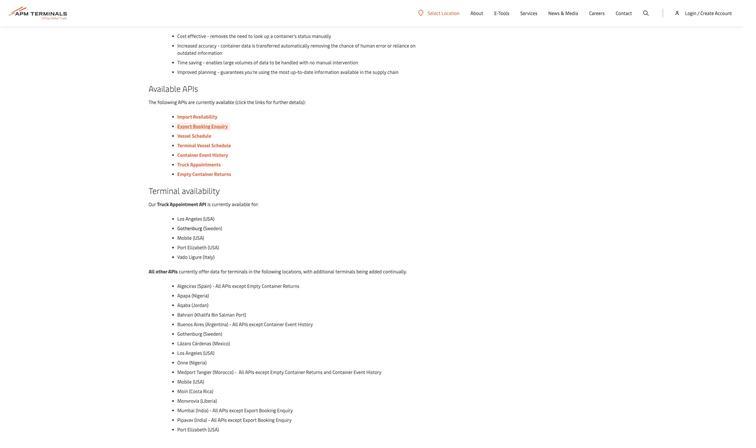 Task type: describe. For each thing, give the bounding box(es) containing it.
container's
[[274, 33, 297, 39]]

1 angeles from the top
[[186, 216, 202, 222]]

import availability link
[[178, 114, 218, 120]]

- for increased
[[218, 43, 220, 49]]

intervention
[[333, 59, 359, 66]]

1 vertical spatial manually
[[312, 33, 332, 39]]

monvrovia (liberia)
[[178, 399, 217, 405]]

lines,
[[433, 11, 444, 18]]

1 horizontal spatial in
[[360, 69, 364, 75]]

offer
[[199, 269, 209, 275]]

the up "algeciras (spain) - all apis except empty container returns" at bottom
[[254, 269, 261, 275]]

all other apis currently offer data for terminals in the following locations, with additional terminals being added continually.
[[149, 269, 407, 275]]

truck appointments
[[178, 162, 221, 168]]

select location
[[428, 10, 460, 16]]

export for pipavav (india) - all apis except export booking enquiry
[[243, 418, 257, 424]]

making
[[345, 11, 360, 18]]

up inside apis remove the need to look up information manually via our existing track & trace channels, making this the ideal solution for shipping lines, inland transporters, cargo owners and managers, and data aggregators who process higher volumes.
[[211, 11, 216, 18]]

is inside "increased accuracy - container data is transferred automatically removing the chance of human error or reliance on outdated information"
[[252, 43, 255, 49]]

apis inside apis remove the need to look up information manually via our existing track & trace channels, making this the ideal solution for shipping lines, inland transporters, cargo owners and managers, and data aggregators who process higher volumes.
[[149, 11, 158, 18]]

lázaro cárdenas (mexico)
[[178, 341, 230, 347]]

apapa
[[178, 293, 191, 299]]

(nigeria) for onne (nigeria)
[[189, 360, 207, 367]]

shipping
[[415, 11, 432, 18]]

2 vertical spatial event
[[354, 370, 366, 376]]

owners
[[204, 18, 219, 25]]

mumbai (india) - all apis except export booking enquiry
[[178, 408, 293, 414]]

guarantees
[[221, 69, 244, 75]]

handled
[[282, 59, 299, 66]]

0 horizontal spatial for
[[221, 269, 227, 275]]

appointment
[[170, 201, 198, 208]]

bin
[[212, 312, 218, 319]]

via
[[263, 11, 269, 18]]

(jordan)
[[192, 303, 209, 309]]

saving
[[189, 59, 202, 66]]

export inside 'link'
[[178, 123, 192, 130]]

the right this
[[370, 11, 377, 18]]

to-
[[298, 69, 304, 75]]

chain
[[388, 69, 399, 75]]

apis down port)
[[239, 322, 248, 328]]

mumbai
[[178, 408, 195, 414]]

0 horizontal spatial empty
[[178, 171, 192, 178]]

improved planning - guarantees you're using the most up-to-date information available in the supply chain
[[178, 69, 399, 75]]

1 vertical spatial currently
[[212, 201, 231, 208]]

2 vertical spatial information
[[315, 69, 340, 75]]

careers
[[590, 10, 605, 16]]

2 gothenburg from the top
[[178, 331, 202, 338]]

- for cost
[[207, 33, 209, 39]]

pipavav
[[178, 418, 193, 424]]

1 vertical spatial is
[[208, 201, 211, 208]]

1 mobile (usa) from the top
[[178, 235, 204, 242]]

available
[[149, 83, 181, 94]]

the up "container"
[[229, 33, 236, 39]]

apis right (morocco) -
[[245, 370, 255, 376]]

0 vertical spatial currently
[[196, 99, 215, 106]]

news & media button
[[549, 0, 579, 26]]

our
[[270, 11, 277, 18]]

chance
[[340, 43, 354, 49]]

apis remove the need to look up information manually via our existing track & trace channels, making this the ideal solution for shipping lines, inland transporters, cargo owners and managers, and data aggregators who process higher volumes.
[[149, 11, 444, 25]]

ideal
[[378, 11, 388, 18]]

1 vertical spatial of
[[254, 59, 258, 66]]

2 los from the top
[[178, 351, 185, 357]]

you're
[[245, 69, 258, 75]]

outdated
[[178, 50, 197, 56]]

(morocco) -
[[213, 370, 237, 376]]

empty container returns
[[178, 171, 231, 178]]

2 vertical spatial to
[[270, 59, 274, 66]]

1 vertical spatial available
[[216, 99, 235, 106]]

0 horizontal spatial following
[[158, 99, 177, 106]]

2 horizontal spatial history
[[367, 370, 382, 376]]

aqaba (jordan)
[[178, 303, 210, 309]]

e-
[[495, 10, 499, 16]]

reliance
[[393, 43, 410, 49]]

1 los angeles (usa) from the top
[[178, 216, 215, 222]]

0 horizontal spatial history
[[213, 152, 228, 158]]

the following apis are currently available (click the links for further details):
[[149, 99, 306, 106]]

to inside apis remove the need to look up information manually via our existing track & trace channels, making this the ideal solution for shipping lines, inland transporters, cargo owners and managers, and data aggregators who process higher volumes.
[[195, 11, 199, 18]]

bahrain (khalifa bin salman port)
[[178, 312, 246, 319]]

truck appointments link
[[178, 162, 221, 168]]

process
[[307, 18, 323, 25]]

the left supply
[[365, 69, 372, 75]]

1 vertical spatial in
[[249, 269, 253, 275]]

effective
[[188, 33, 206, 39]]

- for improved
[[218, 69, 220, 75]]

up-
[[291, 69, 298, 75]]

1 (sweden) from the top
[[203, 226, 222, 232]]

1 vertical spatial schedule
[[212, 142, 231, 149]]

1 vertical spatial history
[[298, 322, 313, 328]]

availability
[[193, 114, 218, 120]]

are
[[188, 99, 195, 106]]

links
[[256, 99, 265, 106]]

booking for pipavav (india) - all apis except export booking enquiry
[[258, 418, 275, 424]]

1 mobile from the top
[[178, 235, 192, 242]]

higher
[[324, 18, 337, 25]]

moín
[[178, 389, 188, 395]]

1 horizontal spatial following
[[262, 269, 281, 275]]

(argentina)
[[205, 322, 229, 328]]

transporters,
[[163, 18, 190, 25]]

0 vertical spatial with
[[300, 59, 309, 66]]

enquiry for pipavav (india) - all apis except export booking enquiry
[[276, 418, 292, 424]]

1 vertical spatial event
[[285, 322, 297, 328]]

(nigeria) for apapa (nigeria)
[[192, 293, 209, 299]]

look inside apis remove the need to look up information manually via our existing track & trace channels, making this the ideal solution for shipping lines, inland transporters, cargo owners and managers, and data aggregators who process higher volumes.
[[201, 11, 210, 18]]

select location button
[[419, 10, 460, 16]]

container event history link
[[178, 152, 228, 158]]

large
[[224, 59, 234, 66]]

our truck appointment api is currently available for:
[[149, 201, 259, 208]]

or
[[388, 43, 392, 49]]

data up using
[[259, 59, 269, 66]]

apis down mumbai (india) - all apis except export booking enquiry in the left of the page
[[218, 418, 227, 424]]

empty container returns link
[[178, 171, 231, 178]]

a
[[271, 33, 273, 39]]

terminal for terminal vessel schedule
[[178, 142, 196, 149]]

(mexico)
[[213, 341, 230, 347]]

empty for -
[[247, 283, 261, 290]]

booking for mumbai (india) - all apis except export booking enquiry
[[259, 408, 276, 414]]

2 angeles from the top
[[186, 351, 202, 357]]

1 los from the top
[[178, 216, 185, 222]]

1 vertical spatial with
[[304, 269, 313, 275]]

1 and from the left
[[220, 18, 228, 25]]

(usa) down "lázaro cárdenas (mexico)"
[[203, 351, 215, 357]]

accuracy
[[199, 43, 217, 49]]

time
[[178, 59, 188, 66]]

existing
[[278, 11, 294, 18]]

volumes
[[235, 59, 253, 66]]

medport
[[178, 370, 196, 376]]

buenos
[[178, 322, 193, 328]]

increased accuracy - container data is transferred automatically removing the chance of human error or reliance on outdated information
[[178, 43, 416, 56]]

terminal vessel schedule link
[[178, 142, 231, 149]]

container event history
[[178, 152, 228, 158]]

1 horizontal spatial truck
[[178, 162, 189, 168]]

apis up are
[[183, 83, 198, 94]]

tools
[[499, 10, 510, 16]]

and container
[[324, 370, 353, 376]]

1 gothenburg from the top
[[178, 226, 202, 232]]

(spain)
[[198, 283, 212, 290]]

login / create account
[[686, 10, 733, 16]]

using
[[259, 69, 270, 75]]

increased
[[178, 43, 198, 49]]

continually.
[[383, 269, 407, 275]]

port
[[178, 245, 187, 251]]

api
[[199, 201, 207, 208]]

2 gothenburg (sweden) from the top
[[178, 331, 222, 338]]

the left links
[[247, 99, 254, 106]]

careers button
[[590, 0, 605, 26]]

returns for (morocco) -
[[306, 370, 323, 376]]

(usa) up (italy)
[[208, 245, 219, 251]]

lázaro
[[178, 341, 191, 347]]

transferred
[[256, 43, 280, 49]]



Task type: vqa. For each thing, say whether or not it's contained in the screenshot.
weekend
no



Task type: locate. For each thing, give the bounding box(es) containing it.
1 vertical spatial returns
[[283, 283, 300, 290]]

manually left via
[[243, 11, 262, 18]]

1 horizontal spatial to
[[249, 33, 253, 39]]

terminal down vessel schedule
[[178, 142, 196, 149]]

0 vertical spatial history
[[213, 152, 228, 158]]

information down manual
[[315, 69, 340, 75]]

0 horizontal spatial in
[[249, 269, 253, 275]]

1 vertical spatial mobile
[[178, 379, 192, 386]]

vessel down import
[[178, 133, 191, 139]]

0 vertical spatial terminal
[[178, 142, 196, 149]]

with left no
[[300, 59, 309, 66]]

export up the pipavav (india) - all apis except export booking enquiry
[[244, 408, 258, 414]]

to up cargo
[[195, 11, 199, 18]]

gothenburg (sweden) down 'aires' at the bottom
[[178, 331, 222, 338]]

improved
[[178, 69, 197, 75]]

0 vertical spatial mobile (usa)
[[178, 235, 204, 242]]

1 horizontal spatial terminals
[[336, 269, 356, 275]]

0 vertical spatial (sweden)
[[203, 226, 222, 232]]

import
[[178, 114, 192, 120]]

1 horizontal spatial event
[[285, 322, 297, 328]]

gothenburg down "buenos"
[[178, 331, 202, 338]]

truck
[[178, 162, 189, 168], [157, 201, 169, 208]]

1 horizontal spatial manually
[[312, 33, 332, 39]]

booking inside 'link'
[[193, 123, 211, 130]]

angeles
[[186, 216, 202, 222], [186, 351, 202, 357]]

container
[[221, 43, 241, 49]]

news & media
[[549, 10, 579, 16]]

aires
[[194, 322, 204, 328]]

1 horizontal spatial need
[[237, 33, 248, 39]]

(sweden) down (argentina)
[[204, 331, 222, 338]]

following down available
[[158, 99, 177, 106]]

algeciras
[[178, 283, 196, 290]]

removes
[[210, 33, 228, 39]]

salman
[[219, 312, 235, 319]]

availability
[[182, 186, 220, 197]]

to down managers,
[[249, 33, 253, 39]]

the
[[176, 11, 183, 18], [370, 11, 377, 18], [229, 33, 236, 39], [331, 43, 338, 49], [271, 69, 278, 75], [365, 69, 372, 75], [247, 99, 254, 106], [254, 269, 261, 275]]

1 vertical spatial look
[[254, 33, 263, 39]]

2 horizontal spatial returns
[[306, 370, 323, 376]]

0 vertical spatial look
[[201, 11, 210, 18]]

/
[[698, 10, 700, 16]]

los up onne
[[178, 351, 185, 357]]

look up owners
[[201, 11, 210, 18]]

1 horizontal spatial look
[[254, 33, 263, 39]]

apis up the pipavav (india) - all apis except export booking enquiry
[[219, 408, 228, 414]]

1 terminals from the left
[[228, 269, 248, 275]]

2 horizontal spatial for
[[407, 11, 413, 18]]

0 horizontal spatial event
[[199, 152, 212, 158]]

1 vertical spatial empty
[[247, 283, 261, 290]]

need
[[184, 11, 194, 18], [237, 33, 248, 39]]

enquiry
[[212, 123, 228, 130], [277, 408, 293, 414], [276, 418, 292, 424]]

1 vertical spatial to
[[249, 33, 253, 39]]

automatically
[[281, 43, 310, 49]]

for
[[407, 11, 413, 18], [266, 99, 272, 106], [221, 269, 227, 275]]

about
[[471, 10, 484, 16]]

the up transporters,
[[176, 11, 183, 18]]

0 horizontal spatial terminals
[[228, 269, 248, 275]]

0 vertical spatial is
[[252, 43, 255, 49]]

port elizabeth (usa)
[[178, 245, 219, 251]]

2 vertical spatial currently
[[179, 269, 198, 275]]

look left the a
[[254, 33, 263, 39]]

0 horizontal spatial &
[[308, 11, 311, 18]]

2 (sweden) from the top
[[204, 331, 222, 338]]

0 vertical spatial in
[[360, 69, 364, 75]]

gothenburg
[[178, 226, 202, 232], [178, 331, 202, 338]]

of up the you're
[[254, 59, 258, 66]]

0 horizontal spatial need
[[184, 11, 194, 18]]

in up "algeciras (spain) - all apis except empty container returns" at bottom
[[249, 269, 253, 275]]

account
[[716, 10, 733, 16]]

import availability
[[178, 114, 218, 120]]

- for algeciras
[[213, 283, 215, 290]]

tangier
[[197, 370, 212, 376]]

information
[[217, 11, 242, 18], [198, 50, 223, 56], [315, 69, 340, 75]]

0 vertical spatial (nigeria)
[[192, 293, 209, 299]]

available left (click
[[216, 99, 235, 106]]

schedule down "export booking enquiry" 'link'
[[192, 133, 212, 139]]

apis left are
[[178, 99, 187, 106]]

1 vertical spatial vessel
[[197, 142, 211, 149]]

trace
[[312, 11, 323, 18]]

terminals left being
[[336, 269, 356, 275]]

of left "human"
[[355, 43, 360, 49]]

0 vertical spatial manually
[[243, 11, 262, 18]]

data
[[260, 18, 270, 25], [242, 43, 251, 49], [259, 59, 269, 66], [210, 269, 220, 275]]

1 vertical spatial (india)
[[195, 418, 207, 424]]

appointments
[[190, 162, 221, 168]]

2 vertical spatial booking
[[258, 418, 275, 424]]

0 vertical spatial enquiry
[[212, 123, 228, 130]]

need inside apis remove the need to look up information manually via our existing track & trace channels, making this the ideal solution for shipping lines, inland transporters, cargo owners and managers, and data aggregators who process higher volumes.
[[184, 11, 194, 18]]

0 vertical spatial for
[[407, 11, 413, 18]]

terminal up our
[[149, 186, 180, 197]]

in left supply
[[360, 69, 364, 75]]

is
[[252, 43, 255, 49], [208, 201, 211, 208]]

login / create account link
[[675, 0, 733, 26]]

truck right our
[[157, 201, 169, 208]]

the inside "increased accuracy - container data is transferred automatically removing the chance of human error or reliance on outdated information"
[[331, 43, 338, 49]]

returns down locations,
[[283, 283, 300, 290]]

currently up algeciras
[[179, 269, 198, 275]]

our
[[149, 201, 156, 208]]

mobile (usa) up elizabeth
[[178, 235, 204, 242]]

angeles down api
[[186, 216, 202, 222]]

pipavav (india) - all apis except export booking enquiry
[[178, 418, 292, 424]]

vado ligure (italy)
[[178, 254, 216, 261]]

select
[[428, 10, 441, 16]]

1 vertical spatial information
[[198, 50, 223, 56]]

data inside "increased accuracy - container data is transferred automatically removing the chance of human error or reliance on outdated information"
[[242, 43, 251, 49]]

los angeles (usa) up onne (nigeria)
[[178, 351, 215, 357]]

aggregators
[[271, 18, 296, 25]]

up left the a
[[264, 33, 270, 39]]

truck down container event history link
[[178, 162, 189, 168]]

1 horizontal spatial of
[[355, 43, 360, 49]]

with right locations,
[[304, 269, 313, 275]]

available
[[341, 69, 359, 75], [216, 99, 235, 106], [232, 201, 251, 208]]

for right offer
[[221, 269, 227, 275]]

returns down appointments
[[214, 171, 231, 178]]

data down via
[[260, 18, 270, 25]]

0 vertical spatial information
[[217, 11, 242, 18]]

1 vertical spatial up
[[264, 33, 270, 39]]

and
[[220, 18, 228, 25], [251, 18, 259, 25]]

0 vertical spatial angeles
[[186, 216, 202, 222]]

returns
[[214, 171, 231, 178], [283, 283, 300, 290], [306, 370, 323, 376]]

2 mobile from the top
[[178, 379, 192, 386]]

up up owners
[[211, 11, 216, 18]]

1 vertical spatial mobile (usa)
[[178, 379, 204, 386]]

2 horizontal spatial event
[[354, 370, 366, 376]]

apis right other on the bottom left of page
[[168, 269, 178, 275]]

(nigeria)
[[192, 293, 209, 299], [189, 360, 207, 367]]

0 horizontal spatial truck
[[157, 201, 169, 208]]

cárdenas
[[192, 341, 212, 347]]

-
[[207, 33, 209, 39], [218, 43, 220, 49], [203, 59, 205, 66], [218, 69, 220, 75], [213, 283, 215, 290], [230, 322, 232, 328], [210, 408, 212, 414], [208, 418, 210, 424]]

planning
[[198, 69, 216, 75]]

2 and from the left
[[251, 18, 259, 25]]

terminal for terminal availability
[[149, 186, 180, 197]]

information inside "increased accuracy - container data is transferred automatically removing the chance of human error or reliance on outdated information"
[[198, 50, 223, 56]]

(sweden) up port elizabeth (usa)
[[203, 226, 222, 232]]

export down mumbai (india) - all apis except export booking enquiry in the left of the page
[[243, 418, 257, 424]]

- inside "increased accuracy - container data is transferred automatically removing the chance of human error or reliance on outdated information"
[[218, 43, 220, 49]]

& inside apis remove the need to look up information manually via our existing track & trace channels, making this the ideal solution for shipping lines, inland transporters, cargo owners and managers, and data aggregators who process higher volumes.
[[308, 11, 311, 18]]

0 horizontal spatial manually
[[243, 11, 262, 18]]

apis up inland
[[149, 11, 158, 18]]

(usa) down our truck appointment api is currently available for:
[[203, 216, 215, 222]]

error
[[376, 43, 387, 49]]

mobile (usa) down the medport
[[178, 379, 204, 386]]

mobile
[[178, 235, 192, 242], [178, 379, 192, 386]]

1 vertical spatial following
[[262, 269, 281, 275]]

1 horizontal spatial history
[[298, 322, 313, 328]]

1 vertical spatial gothenburg
[[178, 331, 202, 338]]

to left be
[[270, 59, 274, 66]]

of
[[355, 43, 360, 49], [254, 59, 258, 66]]

& left trace
[[308, 11, 311, 18]]

data down cost effective - removes the need to look up a container's status manually
[[242, 43, 251, 49]]

0 vertical spatial booking
[[193, 123, 211, 130]]

- for mumbai
[[210, 408, 212, 414]]

export booking enquiry link
[[175, 123, 230, 131]]

(usa)
[[203, 216, 215, 222], [193, 235, 204, 242], [208, 245, 219, 251], [203, 351, 215, 357], [193, 379, 204, 386]]

following
[[158, 99, 177, 106], [262, 269, 281, 275]]

(nigeria) up tangier
[[189, 360, 207, 367]]

- for time
[[203, 59, 205, 66]]

the left most on the top of page
[[271, 69, 278, 75]]

1 vertical spatial terminal
[[149, 186, 180, 197]]

2 vertical spatial export
[[243, 418, 257, 424]]

0 vertical spatial available
[[341, 69, 359, 75]]

terminal
[[178, 142, 196, 149], [149, 186, 180, 197]]

0 horizontal spatial look
[[201, 11, 210, 18]]

available apis
[[149, 83, 198, 94]]

aqaba
[[178, 303, 191, 309]]

returns for -
[[283, 283, 300, 290]]

of inside "increased accuracy - container data is transferred automatically removing the chance of human error or reliance on outdated information"
[[355, 43, 360, 49]]

need up cargo
[[184, 11, 194, 18]]

0 vertical spatial vessel
[[178, 133, 191, 139]]

2 vertical spatial empty
[[271, 370, 284, 376]]

currently right are
[[196, 99, 215, 106]]

los
[[178, 216, 185, 222], [178, 351, 185, 357]]

1 vertical spatial export
[[244, 408, 258, 414]]

1 vertical spatial (sweden)
[[204, 331, 222, 338]]

empty for (morocco) -
[[271, 370, 284, 376]]

available left for:
[[232, 201, 251, 208]]

moín (costa rica)
[[178, 389, 214, 395]]

mobile up 'port' at the bottom of the page
[[178, 235, 192, 242]]

need down managers,
[[237, 33, 248, 39]]

0 vertical spatial gothenburg
[[178, 226, 202, 232]]

& right news
[[561, 10, 565, 16]]

buenos aires (argentina) - all apis except container event history
[[178, 322, 313, 328]]

returns left 'and container'
[[306, 370, 323, 376]]

0 vertical spatial need
[[184, 11, 194, 18]]

0 vertical spatial empty
[[178, 171, 192, 178]]

(india) for mumbai
[[196, 408, 209, 414]]

0 vertical spatial truck
[[178, 162, 189, 168]]

2 los angeles (usa) from the top
[[178, 351, 215, 357]]

cost
[[178, 33, 187, 39]]

information up managers,
[[217, 11, 242, 18]]

for right links
[[266, 99, 272, 106]]

human
[[361, 43, 375, 49]]

create
[[701, 10, 715, 16]]

for right solution
[[407, 11, 413, 18]]

angeles up onne (nigeria)
[[186, 351, 202, 357]]

enquiry inside "export booking enquiry" 'link'
[[212, 123, 228, 130]]

2 mobile (usa) from the top
[[178, 379, 204, 386]]

being
[[357, 269, 368, 275]]

the left chance
[[331, 43, 338, 49]]

manually inside apis remove the need to look up information manually via our existing track & trace channels, making this the ideal solution for shipping lines, inland transporters, cargo owners and managers, and data aggregators who process higher volumes.
[[243, 11, 262, 18]]

- for pipavav
[[208, 418, 210, 424]]

(india) right pipavav
[[195, 418, 207, 424]]

2 terminals from the left
[[336, 269, 356, 275]]

0 horizontal spatial and
[[220, 18, 228, 25]]

(nigeria) up (jordan)
[[192, 293, 209, 299]]

mobile (usa)
[[178, 235, 204, 242], [178, 379, 204, 386]]

2 vertical spatial returns
[[306, 370, 323, 376]]

data inside apis remove the need to look up information manually via our existing track & trace channels, making this the ideal solution for shipping lines, inland transporters, cargo owners and managers, and data aggregators who process higher volumes.
[[260, 18, 270, 25]]

(india) down monvrovia (liberia)
[[196, 408, 209, 414]]

apapa (nigeria)
[[178, 293, 209, 299]]

other
[[156, 269, 168, 275]]

vessel schedule
[[178, 133, 212, 139]]

1 horizontal spatial is
[[252, 43, 255, 49]]

data right offer
[[210, 269, 220, 275]]

0 horizontal spatial vessel
[[178, 133, 191, 139]]

los down appointment
[[178, 216, 185, 222]]

is down cost effective - removes the need to look up a container's status manually
[[252, 43, 255, 49]]

1 horizontal spatial for
[[266, 99, 272, 106]]

0 vertical spatial up
[[211, 11, 216, 18]]

0 vertical spatial gothenburg (sweden)
[[178, 226, 222, 232]]

in
[[360, 69, 364, 75], [249, 269, 253, 275]]

(india) for pipavav
[[195, 418, 207, 424]]

1 vertical spatial (nigeria)
[[189, 360, 207, 367]]

(sweden)
[[203, 226, 222, 232], [204, 331, 222, 338]]

2 vertical spatial for
[[221, 269, 227, 275]]

except
[[232, 283, 246, 290], [249, 322, 263, 328], [256, 370, 270, 376], [230, 408, 243, 414], [228, 418, 242, 424]]

information down accuracy on the left top of the page
[[198, 50, 223, 56]]

(usa) up (costa
[[193, 379, 204, 386]]

gothenburg (sweden) up port elizabeth (usa)
[[178, 226, 222, 232]]

0 vertical spatial schedule
[[192, 133, 212, 139]]

manually up removing
[[312, 33, 332, 39]]

and right owners
[[220, 18, 228, 25]]

1 vertical spatial angeles
[[186, 351, 202, 357]]

for:
[[252, 201, 259, 208]]

0 vertical spatial returns
[[214, 171, 231, 178]]

available down intervention
[[341, 69, 359, 75]]

0 horizontal spatial is
[[208, 201, 211, 208]]

most
[[279, 69, 290, 75]]

contact
[[616, 10, 633, 16]]

1 horizontal spatial and
[[251, 18, 259, 25]]

export booking enquiry
[[178, 123, 228, 130]]

apis right (spain)
[[222, 283, 231, 290]]

apis
[[149, 11, 158, 18], [183, 83, 198, 94], [178, 99, 187, 106], [168, 269, 178, 275], [222, 283, 231, 290], [239, 322, 248, 328], [245, 370, 255, 376], [219, 408, 228, 414], [218, 418, 227, 424]]

gothenburg up elizabeth
[[178, 226, 202, 232]]

1 vertical spatial los angeles (usa)
[[178, 351, 215, 357]]

cargo
[[191, 18, 202, 25]]

vessel up container event history
[[197, 142, 211, 149]]

& inside news & media popup button
[[561, 10, 565, 16]]

1 vertical spatial booking
[[259, 408, 276, 414]]

1 horizontal spatial up
[[264, 33, 270, 39]]

for inside apis remove the need to look up information manually via our existing track & trace channels, making this the ideal solution for shipping lines, inland transporters, cargo owners and managers, and data aggregators who process higher volumes.
[[407, 11, 413, 18]]

is right api
[[208, 201, 211, 208]]

supply
[[373, 69, 387, 75]]

1 vertical spatial need
[[237, 33, 248, 39]]

export down import
[[178, 123, 192, 130]]

schedule up container event history link
[[212, 142, 231, 149]]

2 vertical spatial available
[[232, 201, 251, 208]]

los angeles (usa) down api
[[178, 216, 215, 222]]

1 gothenburg (sweden) from the top
[[178, 226, 222, 232]]

and up cost effective - removes the need to look up a container's status manually
[[251, 18, 259, 25]]

terminals up "algeciras (spain) - all apis except empty container returns" at bottom
[[228, 269, 248, 275]]

managers,
[[229, 18, 250, 25]]

export for mumbai (india) - all apis except export booking enquiry
[[244, 408, 258, 414]]

following left locations,
[[262, 269, 281, 275]]

1 horizontal spatial &
[[561, 10, 565, 16]]

0 horizontal spatial returns
[[214, 171, 231, 178]]

enquiry for mumbai (india) - all apis except export booking enquiry
[[277, 408, 293, 414]]

mobile down the medport
[[178, 379, 192, 386]]

0 vertical spatial event
[[199, 152, 212, 158]]

0 vertical spatial to
[[195, 11, 199, 18]]

services
[[521, 10, 538, 16]]

currently right api
[[212, 201, 231, 208]]

2 horizontal spatial empty
[[271, 370, 284, 376]]

0 vertical spatial (india)
[[196, 408, 209, 414]]

monvrovia
[[178, 399, 199, 405]]

0 horizontal spatial schedule
[[192, 133, 212, 139]]

all
[[149, 269, 155, 275], [233, 322, 238, 328], [213, 408, 218, 414], [211, 418, 217, 424]]

information inside apis remove the need to look up information manually via our existing track & trace channels, making this the ideal solution for shipping lines, inland transporters, cargo owners and managers, and data aggregators who process higher volumes.
[[217, 11, 242, 18]]

elizabeth
[[188, 245, 207, 251]]

1 horizontal spatial returns
[[283, 283, 300, 290]]

(usa) up port elizabeth (usa)
[[193, 235, 204, 242]]



